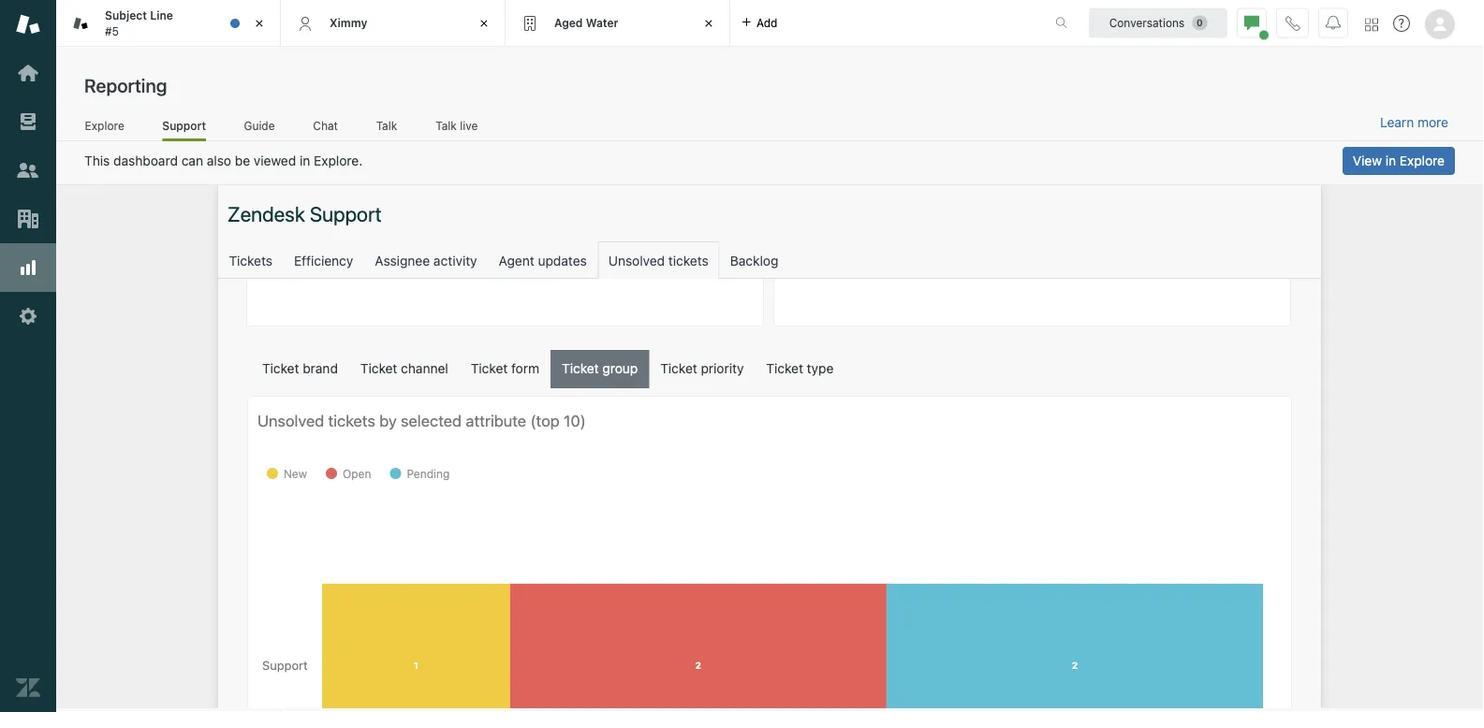 Task type: describe. For each thing, give the bounding box(es) containing it.
get started image
[[16, 61, 40, 85]]

explore link
[[84, 119, 125, 139]]

talk link
[[376, 119, 398, 139]]

learn
[[1381, 115, 1415, 130]]

be
[[235, 153, 250, 169]]

talk for talk live
[[436, 119, 457, 132]]

line
[[150, 9, 173, 22]]

reporting
[[84, 74, 167, 96]]

live
[[460, 119, 478, 132]]

talk live link
[[435, 119, 479, 139]]

notifications image
[[1326, 15, 1341, 30]]

support link
[[162, 119, 206, 141]]

this
[[84, 153, 110, 169]]

ximmy
[[330, 16, 367, 29]]

guide link
[[244, 119, 275, 139]]

subject line #5
[[105, 9, 173, 37]]

can
[[181, 153, 203, 169]]

conversations button
[[1089, 8, 1228, 38]]

in inside button
[[1386, 153, 1397, 169]]

zendesk image
[[16, 676, 40, 701]]

0 vertical spatial explore
[[85, 119, 124, 132]]

explore inside button
[[1400, 153, 1445, 169]]

guide
[[244, 119, 275, 132]]

view in explore button
[[1343, 147, 1456, 175]]

water
[[586, 16, 619, 29]]

close image for aged water
[[700, 14, 718, 33]]

subject
[[105, 9, 147, 22]]

aged
[[554, 16, 583, 29]]

also
[[207, 153, 231, 169]]



Task type: locate. For each thing, give the bounding box(es) containing it.
1 close image from the left
[[250, 14, 269, 33]]

get help image
[[1394, 15, 1411, 32]]

viewed
[[254, 153, 296, 169]]

1 horizontal spatial close image
[[475, 14, 494, 33]]

zendesk support image
[[16, 12, 40, 37]]

explore.
[[314, 153, 363, 169]]

talk
[[376, 119, 397, 132], [436, 119, 457, 132]]

talk left live
[[436, 119, 457, 132]]

dashboard
[[113, 153, 178, 169]]

0 horizontal spatial close image
[[250, 14, 269, 33]]

view
[[1353, 153, 1382, 169]]

close image
[[250, 14, 269, 33], [475, 14, 494, 33], [700, 14, 718, 33]]

customers image
[[16, 158, 40, 183]]

0 horizontal spatial talk
[[376, 119, 397, 132]]

close image inside aged water "tab"
[[700, 14, 718, 33]]

in right view
[[1386, 153, 1397, 169]]

tab containing subject line
[[56, 0, 281, 47]]

learn more
[[1381, 115, 1449, 130]]

organizations image
[[16, 207, 40, 231]]

learn more link
[[1381, 114, 1449, 131]]

talk right the chat
[[376, 119, 397, 132]]

ximmy tab
[[281, 0, 506, 47]]

tabs tab list
[[56, 0, 1036, 47]]

explore
[[85, 119, 124, 132], [1400, 153, 1445, 169]]

zendesk products image
[[1366, 18, 1379, 31]]

explore down learn more link
[[1400, 153, 1445, 169]]

this dashboard can also be viewed in explore.
[[84, 153, 363, 169]]

reporting image
[[16, 256, 40, 280]]

0 horizontal spatial explore
[[85, 119, 124, 132]]

tab
[[56, 0, 281, 47]]

in
[[1386, 153, 1397, 169], [300, 153, 310, 169]]

talk live
[[436, 119, 478, 132]]

view in explore
[[1353, 153, 1445, 169]]

1 horizontal spatial in
[[1386, 153, 1397, 169]]

2 horizontal spatial close image
[[700, 14, 718, 33]]

#5
[[105, 24, 119, 37]]

1 horizontal spatial talk
[[436, 119, 457, 132]]

more
[[1418, 115, 1449, 130]]

1 in from the left
[[1386, 153, 1397, 169]]

chat link
[[313, 119, 338, 139]]

admin image
[[16, 304, 40, 329]]

main element
[[0, 0, 56, 713]]

aged water tab
[[506, 0, 731, 47]]

talk for talk
[[376, 119, 397, 132]]

support
[[162, 119, 206, 132]]

explore up this
[[85, 119, 124, 132]]

0 horizontal spatial in
[[300, 153, 310, 169]]

in right viewed
[[300, 153, 310, 169]]

close image left the add dropdown button
[[700, 14, 718, 33]]

1 vertical spatial explore
[[1400, 153, 1445, 169]]

2 talk from the left
[[436, 119, 457, 132]]

views image
[[16, 110, 40, 134]]

button displays agent's chat status as online. image
[[1245, 15, 1260, 30]]

2 close image from the left
[[475, 14, 494, 33]]

close image inside ximmy tab
[[475, 14, 494, 33]]

close image left aged
[[475, 14, 494, 33]]

1 horizontal spatial explore
[[1400, 153, 1445, 169]]

2 in from the left
[[300, 153, 310, 169]]

1 talk from the left
[[376, 119, 397, 132]]

3 close image from the left
[[700, 14, 718, 33]]

close image for ximmy
[[475, 14, 494, 33]]

add
[[757, 16, 778, 30]]

close image left the ximmy
[[250, 14, 269, 33]]

add button
[[731, 0, 789, 46]]

chat
[[313, 119, 338, 132]]

aged water
[[554, 16, 619, 29]]

conversations
[[1110, 16, 1185, 30]]



Task type: vqa. For each thing, say whether or not it's contained in the screenshot.
apparel in brickmortar apparel
no



